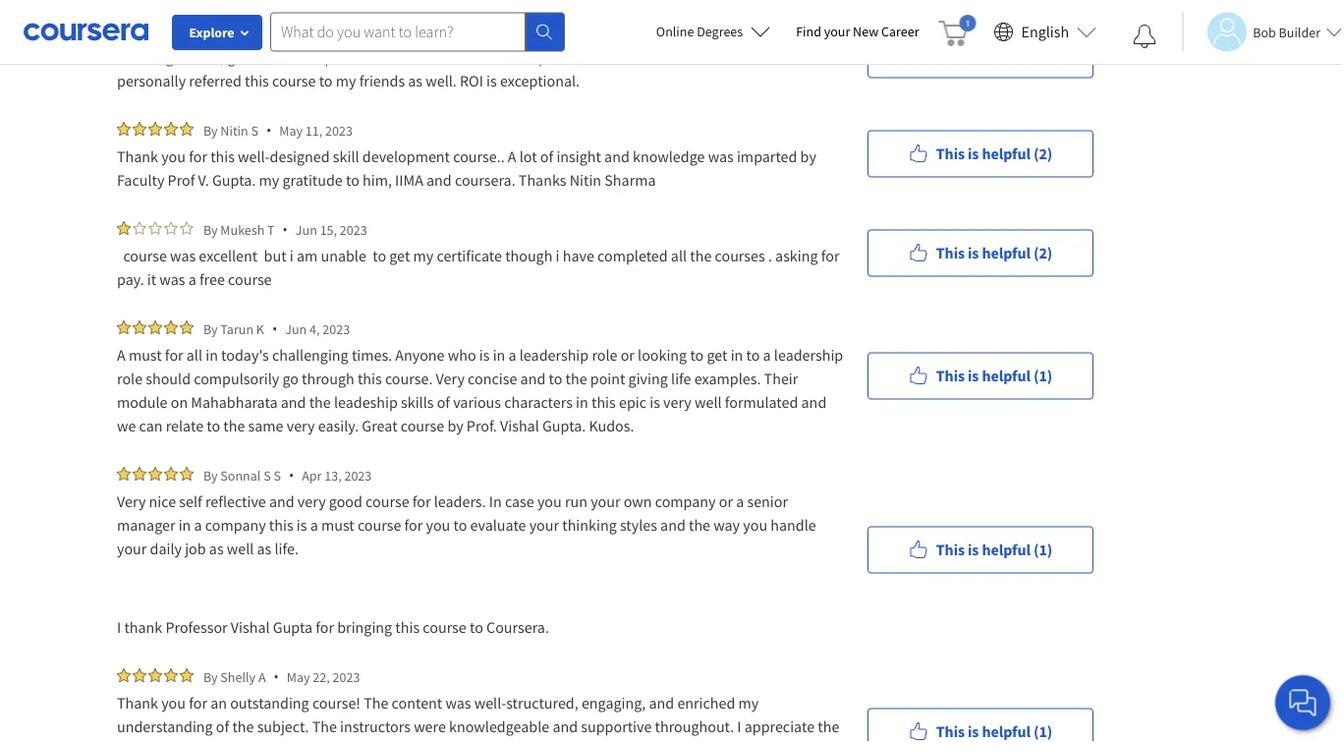 Task type: describe. For each thing, give the bounding box(es) containing it.
thanks inside thank you for this well-designed skill development course.. a lot of insight and knowledge was imparted by faculty prof v. gupta. my gratitude to him, iima and coursera. thanks nitin sharma
[[519, 170, 567, 190]]

this is helpful (2) button for thank you for this well-designed skill development course.. a lot of insight and knowledge was imparted by faculty prof v. gupta. my gratitude to him, iima and coursera. thanks nitin sharma
[[868, 130, 1094, 177]]

jun for i
[[296, 221, 317, 238]]

the right appreciate
[[818, 717, 840, 736]]

of inside a must for all in today's challenging times. anyone who is in a leadership role or looking to get in to a leadership role should compulsorily go through this course. very concise and to the point giving life examples. their module on mahabharata and the leadeship skills of various characters in this epic is very well formulated and we can relate to the same very easily. great course by prof. vishal gupta. kudos.
[[437, 392, 450, 412]]

me
[[600, 740, 621, 742]]

leadeship
[[334, 392, 398, 412]]

my left 'future'
[[640, 740, 660, 742]]

chat with us image
[[1288, 687, 1319, 719]]

course inside amazing course, great leadership lessons to learn. thanks to the professor for all his hardwork & efforts. i have personally referred this course to my friends as well. roi is exceptional.
[[272, 71, 316, 90]]

easily.
[[318, 416, 359, 435]]

roi
[[460, 71, 484, 90]]

characters
[[504, 392, 573, 412]]

1 helpful from the top
[[982, 45, 1031, 64]]

for inside thank you for an outstanding course! the content was well-structured, engaging, and enriched my understanding of the subject. the instructors were knowledgeable and supportive throughout. i appreciate the valuable skills and knowledge i've gained, which will undoubtedly benefit me in my future endeavors.
[[189, 693, 207, 713]]

exceptional.
[[500, 71, 580, 90]]

and up throughout.
[[649, 693, 674, 713]]

the down mahabharata in the left bottom of the page
[[223, 416, 245, 435]]

(1) for a must for all in today's challenging times. anyone who is in a leadership role or looking to get in to a leadership role should compulsorily go through this course. very concise and to the point giving life examples. their module on mahabharata and the leadeship skills of various characters in this epic is very well formulated and we can relate to the same very easily. great course by prof. vishal gupta. kudos.
[[1034, 366, 1053, 386]]

course left coursera.
[[423, 617, 467, 637]]

2023 for challenging
[[323, 320, 350, 338]]

undoubtedly
[[463, 740, 547, 742]]

0 vertical spatial very
[[664, 392, 692, 412]]

• for well-
[[266, 121, 272, 140]]

i inside thank you for an outstanding course! the content was well-structured, engaging, and enriched my understanding of the subject. the instructors were knowledgeable and supportive throughout. i appreciate the valuable skills and knowledge i've gained, which will undoubtedly benefit me in my future endeavors.
[[738, 717, 742, 736]]

i inside amazing course, great leadership lessons to learn. thanks to the professor for all his hardwork & efforts. i have personally referred this course to my friends as well. roi is exceptional.
[[795, 47, 800, 67]]

mukesh
[[221, 221, 265, 238]]

you inside thank you for an outstanding course! the content was well-structured, engaging, and enriched my understanding of the subject. the instructors were knowledgeable and supportive throughout. i appreciate the valuable skills and knowledge i've gained, which will undoubtedly benefit me in my future endeavors.
[[161, 693, 186, 713]]

giving
[[629, 369, 668, 388]]

for left leaders.
[[413, 491, 431, 511]]

you down senior
[[743, 515, 768, 535]]

way
[[714, 515, 740, 535]]

course down good
[[358, 515, 401, 535]]

show notifications image
[[1134, 25, 1157, 48]]

knowledgeable
[[449, 717, 550, 736]]

senior
[[747, 491, 788, 511]]

of inside thank you for this well-designed skill development course.. a lot of insight and knowledge was imparted by faculty prof v. gupta. my gratitude to him, iima and coursera. thanks nitin sharma
[[540, 146, 554, 166]]

bob builder button
[[1183, 12, 1343, 52]]

personally
[[117, 71, 186, 90]]

in inside very nice self reflective and very good course for leaders. in case you run your own company or a senior manager in a company this is a must course for you to evaluate your thinking styles and the way you handle your daily job as well as life.
[[179, 515, 191, 535]]

will
[[436, 740, 460, 742]]

engaging,
[[582, 693, 646, 713]]

my inside thank you for this well-designed skill development course.. a lot of insight and knowledge was imparted by faculty prof v. gupta. my gratitude to him, iima and coursera. thanks nitin sharma
[[259, 170, 279, 190]]

today's
[[221, 345, 269, 365]]

you left run
[[538, 491, 562, 511]]

this is helpful (2) for course was excellent  but i am unable  to get my certificate though i have completed all the courses . asking for pay. it was a free course
[[937, 243, 1053, 263]]

this for a must for all in today's challenging times. anyone who is in a leadership role or looking to get in to a leadership role should compulsorily go through this course. very concise and to the point giving life examples. their module on mahabharata and the leadeship skills of various characters in this epic is very well formulated and we can relate to the same very easily. great course by prof. vishal gupta. kudos.
[[937, 366, 965, 386]]

0 horizontal spatial as
[[209, 539, 224, 558]]

my inside course was excellent  but i am unable  to get my certificate though i have completed all the courses . asking for pay. it was a free course
[[413, 246, 434, 265]]

the left point on the left of page
[[566, 369, 587, 388]]

s for this is helpful (2)
[[251, 121, 259, 139]]

and up sharma
[[605, 146, 630, 166]]

was right it
[[160, 269, 185, 289]]

jun for in
[[285, 320, 307, 338]]

thank
[[124, 617, 162, 637]]

an
[[210, 693, 227, 713]]

online degrees
[[656, 23, 743, 40]]

2023 for learn.
[[334, 22, 361, 40]]

very nice self reflective and very good course for leaders. in case you run your own company or a senior manager in a company this is a must course for you to evaluate your thinking styles and the way you handle your daily job as well as life.
[[117, 491, 820, 558]]

a inside thank you for this well-designed skill development course.. a lot of insight and knowledge was imparted by faculty prof v. gupta. my gratitude to him, iima and coursera. thanks nitin sharma
[[508, 146, 517, 166]]

is inside button
[[968, 45, 979, 64]]

leaders.
[[434, 491, 486, 511]]

course up it
[[123, 246, 167, 265]]

2 horizontal spatial leadership
[[774, 345, 844, 365]]

• left apr at bottom left
[[289, 466, 294, 485]]

15,
[[320, 221, 337, 238]]

gupta
[[273, 617, 313, 637]]

to up examples.
[[747, 345, 760, 365]]

to inside very nice self reflective and very good course for leaders. in case you run your own company or a senior manager in a company this is a must course for you to evaluate your thinking styles and the way you handle your daily job as well as life.
[[454, 515, 467, 535]]

get inside course was excellent  but i am unable  to get my certificate though i have completed all the courses . asking for pay. it was a free course
[[390, 246, 410, 265]]

nitin inside thank you for this well-designed skill development course.. a lot of insight and knowledge was imparted by faculty prof v. gupta. my gratitude to him, iima and coursera. thanks nitin sharma
[[570, 170, 602, 190]]

well- inside thank you for an outstanding course! the content was well-structured, engaging, and enriched my understanding of the subject. the instructors were knowledgeable and supportive throughout. i appreciate the valuable skills and knowledge i've gained, which will undoubtedly benefit me in my future endeavors.
[[475, 693, 506, 713]]

a inside by shelly a • may 22, 2023
[[258, 668, 266, 686]]

own
[[624, 491, 652, 511]]

appreciate
[[745, 717, 815, 736]]

in left today's
[[206, 345, 218, 365]]

amazing
[[117, 47, 174, 67]]

course.
[[385, 369, 433, 388]]

is inside amazing course, great leadership lessons to learn. thanks to the professor for all his hardwork & efforts. i have personally referred this course to my friends as well. roi is exceptional.
[[487, 71, 497, 90]]

a inside course was excellent  but i am unable  to get my certificate though i have completed all the courses . asking for pay. it was a free course
[[188, 269, 196, 289]]

by shelly a • may 22, 2023
[[203, 667, 360, 686]]

by for leadership
[[203, 22, 218, 40]]

same
[[248, 416, 284, 435]]

to inside thank you for this well-designed skill development course.. a lot of insight and knowledge was imparted by faculty prof v. gupta. my gratitude to him, iima and coursera. thanks nitin sharma
[[346, 170, 360, 190]]

sharma
[[605, 170, 656, 190]]

2023 for unable
[[340, 221, 367, 238]]

this is helpful (2) button for course was excellent  but i am unable  to get my certificate though i have completed all the courses . asking for pay. it was a free course
[[868, 230, 1094, 277]]

am
[[297, 246, 318, 265]]

shelly
[[221, 668, 256, 686]]

and up benefit
[[553, 717, 578, 736]]

development
[[363, 146, 450, 166]]

and down an
[[212, 740, 237, 742]]

• for lessons
[[276, 22, 281, 40]]

(2) for course was excellent  but i am unable  to get my certificate though i have completed all the courses . asking for pay. it was a free course
[[1034, 243, 1053, 263]]

to down 10,
[[319, 71, 333, 90]]

your right find at the right of the page
[[824, 23, 851, 40]]

great
[[362, 416, 398, 435]]

in right the characters
[[576, 392, 589, 412]]

job
[[185, 539, 206, 558]]

as inside amazing course, great leadership lessons to learn. thanks to the professor for all his hardwork & efforts. i have personally referred this course to my friends as well. roi is exceptional.
[[408, 71, 423, 90]]

0 vertical spatial company
[[655, 491, 716, 511]]

get inside a must for all in today's challenging times. anyone who is in a leadership role or looking to get in to a leadership role should compulsorily go through this course. very concise and to the point giving life examples. their module on mahabharata and the leadeship skills of various characters in this epic is very well formulated and we can relate to the same very easily. great course by prof. vishal gupta. kudos.
[[707, 345, 728, 365]]

this down times.
[[358, 369, 382, 388]]

free
[[199, 269, 225, 289]]

find your new career
[[796, 23, 920, 40]]

gained,
[[342, 740, 391, 742]]

amazing course, great leadership lessons to learn. thanks to the professor for all his hardwork & efforts. i have personally referred this course to my friends as well. roi is exceptional.
[[117, 47, 837, 90]]

0 horizontal spatial the
[[312, 717, 337, 736]]

by for an
[[203, 668, 218, 686]]

this is helpful (1) button for a must for all in today's challenging times. anyone who is in a leadership role or looking to get in to a leadership role should compulsorily go through this course. very concise and to the point giving life examples. their module on mahabharata and the leadeship skills of various characters in this epic is very well formulated and we can relate to the same very easily. great course by prof. vishal gupta. kudos.
[[868, 352, 1094, 400]]

which
[[394, 740, 433, 742]]

completed
[[598, 246, 668, 265]]

helpful for a must for all in today's challenging times. anyone who is in a leadership role or looking to get in to a leadership role should compulsorily go through this course. very concise and to the point giving life examples. their module on mahabharata and the leadeship skills of various characters in this epic is very well formulated and we can relate to the same very easily. great course by prof. vishal gupta. kudos.
[[982, 366, 1031, 386]]

a up concise
[[509, 345, 517, 365]]

• for i
[[283, 220, 288, 239]]

or inside very nice self reflective and very good course for leaders. in case you run your own company or a senior manager in a company this is a must course for you to evaluate your thinking styles and the way you handle your daily job as well as life.
[[719, 491, 733, 511]]

through
[[302, 369, 355, 388]]

online degrees button
[[641, 10, 787, 53]]

but
[[264, 246, 287, 265]]

gratitude
[[282, 170, 343, 190]]

mahabharata
[[191, 392, 278, 412]]

2023 for skill
[[325, 121, 353, 139]]

a up their
[[763, 345, 771, 365]]

t
[[267, 221, 275, 238]]

this right bringing
[[395, 617, 420, 637]]

this inside very nice self reflective and very good course for leaders. in case you run your own company or a senior manager in a company this is a must course for you to evaluate your thinking styles and the way you handle your daily job as well as life.
[[269, 515, 294, 535]]

of inside thank you for an outstanding course! the content was well-structured, engaging, and enriched my understanding of the subject. the instructors were knowledgeable and supportive throughout. i appreciate the valuable skills and knowledge i've gained, which will undoubtedly benefit me in my future endeavors.
[[216, 717, 229, 736]]

module
[[117, 392, 168, 412]]

to up the characters
[[549, 369, 563, 388]]

in
[[489, 491, 502, 511]]

you inside thank you for this well-designed skill development course.. a lot of insight and knowledge was imparted by faculty prof v. gupta. my gratitude to him, iima and coursera. thanks nitin sharma
[[161, 146, 186, 166]]

bob builder
[[1253, 23, 1321, 41]]

in up concise
[[493, 345, 506, 365]]

skill
[[333, 146, 359, 166]]

handle
[[771, 515, 817, 535]]

jun for lessons
[[289, 22, 311, 40]]

for inside course was excellent  but i am unable  to get my certificate though i have completed all the courses . asking for pay. it was a free course
[[821, 246, 840, 265]]

1 horizontal spatial leadership
[[520, 345, 589, 365]]

v.
[[198, 170, 209, 190]]

bringing
[[337, 617, 392, 637]]

and right formulated
[[802, 392, 827, 412]]

by inside thank you for this well-designed skill development course.. a lot of insight and knowledge was imparted by faculty prof v. gupta. my gratitude to him, iima and coursera. thanks nitin sharma
[[801, 146, 817, 166]]

skills inside thank you for an outstanding course! the content was well-structured, engaging, and enriched my understanding of the subject. the instructors were knowledgeable and supportive throughout. i appreciate the valuable skills and knowledge i've gained, which will undoubtedly benefit me in my future endeavors.
[[176, 740, 209, 742]]

s for this is helpful (1)
[[264, 466, 271, 484]]

throughout.
[[655, 717, 734, 736]]

coursera.
[[487, 617, 549, 637]]

to up exceptional.
[[497, 47, 511, 67]]

thank for thank you for this well-designed skill development course.. a lot of insight and knowledge was imparted by faculty prof v. gupta. my gratitude to him, iima and coursera. thanks nitin sharma
[[117, 146, 158, 166]]

a must for all in today's challenging times. anyone who is in a leadership role or looking to get in to a leadership role should compulsorily go through this course. very concise and to the point giving life examples. their module on mahabharata and the leadeship skills of various characters in this epic is very well formulated and we can relate to the same very easily. great course by prof. vishal gupta. kudos.
[[117, 345, 847, 435]]

and right styles
[[661, 515, 686, 535]]

r
[[264, 22, 268, 40]]

self
[[179, 491, 202, 511]]

a inside a must for all in today's challenging times. anyone who is in a leadership role or looking to get in to a leadership role should compulsorily go through this course. very concise and to the point giving life examples. their module on mahabharata and the leadeship skills of various characters in this epic is very well formulated and we can relate to the same very easily. great course by prof. vishal gupta. kudos.
[[117, 345, 126, 365]]

imparted
[[737, 146, 798, 166]]

10,
[[314, 22, 331, 40]]

course,
[[177, 47, 224, 67]]

.
[[769, 246, 772, 265]]

1 vertical spatial i
[[117, 617, 121, 637]]

coursera.
[[455, 170, 516, 190]]

knowledge inside thank you for an outstanding course! the content was well-structured, engaging, and enriched my understanding of the subject. the instructors were knowledgeable and supportive throughout. i appreciate the valuable skills and knowledge i've gained, which will undoubtedly benefit me in my future endeavors.
[[240, 740, 313, 742]]

must inside very nice self reflective and very good course for leaders. in case you run your own company or a senior manager in a company this is a must course for you to evaluate your thinking styles and the way you handle your daily job as well as life.
[[321, 515, 355, 535]]

this is helpful (1) button for thank you for an outstanding course! the content was well-structured, engaging, and enriched my understanding of the subject. the instructors were knowledgeable and supportive throughout. i appreciate the valuable skills and knowledge i've gained, which will undoubtedly benefit me in my future endeavors.
[[868, 708, 1094, 742]]

course right good
[[366, 491, 409, 511]]

sonnal
[[221, 466, 261, 484]]

k
[[256, 320, 264, 338]]

by for but
[[203, 221, 218, 238]]

looking
[[638, 345, 687, 365]]

hardwork
[[667, 47, 730, 67]]

and up the characters
[[521, 369, 546, 388]]

by for this
[[203, 121, 218, 139]]

gupta. inside thank you for this well-designed skill development course.. a lot of insight and knowledge was imparted by faculty prof v. gupta. my gratitude to him, iima and coursera. thanks nitin sharma
[[212, 170, 256, 190]]

learn.
[[405, 47, 443, 67]]

course inside a must for all in today's challenging times. anyone who is in a leadership role or looking to get in to a leadership role should compulsorily go through this course. very concise and to the point giving life examples. their module on mahabharata and the leadeship skills of various characters in this epic is very well formulated and we can relate to the same very easily. great course by prof. vishal gupta. kudos.
[[401, 416, 444, 435]]

leadership inside amazing course, great leadership lessons to learn. thanks to the professor for all his hardwork & efforts. i have personally referred this course to my friends as well. roi is exceptional.
[[264, 47, 334, 67]]

a down apr at bottom left
[[310, 515, 318, 535]]

this is helpful (2) for thank you for this well-designed skill development course.. a lot of insight and knowledge was imparted by faculty prof v. gupta. my gratitude to him, iima and coursera. thanks nitin sharma
[[937, 144, 1053, 164]]

good
[[329, 491, 363, 511]]

formulated
[[725, 392, 799, 412]]

thank you for an outstanding course! the content was well-structured, engaging, and enriched my understanding of the subject. the instructors were knowledgeable and supportive throughout. i appreciate the valuable skills and knowledge i've gained, which will undoubtedly benefit me in my future endeavors.
[[117, 693, 843, 742]]

for right "gupta"
[[316, 617, 334, 637]]

for left evaluate
[[405, 515, 423, 535]]

this is helpful (3)
[[937, 45, 1053, 64]]

1 i from the left
[[290, 246, 294, 265]]

bob
[[1253, 23, 1277, 41]]

course was excellent  but i am unable  to get my certificate though i have completed all the courses . asking for pay. it was a free course
[[117, 246, 843, 289]]



Task type: vqa. For each thing, say whether or not it's contained in the screenshot.


Task type: locate. For each thing, give the bounding box(es) containing it.
who
[[448, 345, 476, 365]]

1 this is helpful (2) from the top
[[937, 144, 1053, 164]]

this is helpful (1) for thank you for an outstanding course! the content was well-structured, engaging, and enriched my understanding of the subject. the instructors were knowledgeable and supportive throughout. i appreciate the valuable skills and knowledge i've gained, which will undoubtedly benefit me in my future endeavors.
[[937, 722, 1053, 742]]

very inside very nice self reflective and very good course for leaders. in case you run your own company or a senior manager in a company this is a must course for you to evaluate your thinking styles and the way you handle your daily job as well as life.
[[117, 491, 146, 511]]

0 vertical spatial knowledge
[[633, 146, 705, 166]]

2 by from the top
[[203, 121, 218, 139]]

0 vertical spatial the
[[364, 693, 389, 713]]

to up life
[[690, 345, 704, 365]]

1 horizontal spatial must
[[321, 515, 355, 535]]

2023 inside by sonnal s s • apr 13, 2023
[[344, 466, 372, 484]]

in right the me
[[624, 740, 636, 742]]

1 vertical spatial jun
[[296, 221, 317, 238]]

vishal
[[500, 416, 539, 435], [231, 617, 270, 637]]

1 vertical spatial by
[[448, 416, 464, 435]]

1 vertical spatial well
[[227, 539, 254, 558]]

your up "thinking"
[[591, 491, 621, 511]]

for left an
[[189, 693, 207, 713]]

well inside very nice self reflective and very good course for leaders. in case you run your own company or a senior manager in a company this is a must course for you to evaluate your thinking styles and the way you handle your daily job as well as life.
[[227, 539, 254, 558]]

the inside amazing course, great leadership lessons to learn. thanks to the professor for all his hardwork & efforts. i have personally referred this course to my friends as well. roi is exceptional.
[[514, 47, 536, 67]]

instructors
[[340, 717, 411, 736]]

were
[[414, 717, 446, 736]]

to up friends
[[389, 47, 402, 67]]

0 horizontal spatial i
[[290, 246, 294, 265]]

jun inside by mukesh t • jun 15, 2023
[[296, 221, 317, 238]]

well
[[695, 392, 722, 412], [227, 539, 254, 558]]

2 (1) from the top
[[1034, 540, 1053, 560]]

enriched
[[678, 693, 736, 713]]

this inside amazing course, great leadership lessons to learn. thanks to the professor for all his hardwork & efforts. i have personally referred this course to my friends as well. roi is exceptional.
[[245, 71, 269, 90]]

kudos.
[[589, 416, 634, 435]]

to left coursera.
[[470, 617, 483, 637]]

must inside a must for all in today's challenging times. anyone who is in a leadership role or looking to get in to a leadership role should compulsorily go through this course. very concise and to the point giving life examples. their module on mahabharata and the leadeship skills of various characters in this epic is very well formulated and we can relate to the same very easily. great course by prof. vishal gupta. kudos.
[[129, 345, 162, 365]]

0 vertical spatial a
[[508, 146, 517, 166]]

by inside by tarun k • jun 4, 2023
[[203, 320, 218, 338]]

a right the shelly
[[258, 668, 266, 686]]

by for all
[[203, 320, 218, 338]]

0 vertical spatial thank
[[117, 146, 158, 166]]

1 horizontal spatial i
[[738, 717, 742, 736]]

• right r
[[276, 22, 281, 40]]

0 horizontal spatial get
[[390, 246, 410, 265]]

jun inside by tarun k • jun 4, 2023
[[285, 320, 307, 338]]

for
[[604, 47, 622, 67], [189, 146, 207, 166], [821, 246, 840, 265], [165, 345, 183, 365], [413, 491, 431, 511], [405, 515, 423, 535], [316, 617, 334, 637], [189, 693, 207, 713]]

0 horizontal spatial s
[[251, 121, 259, 139]]

your down manager
[[117, 539, 147, 558]]

1 horizontal spatial s
[[264, 466, 271, 484]]

of left various
[[437, 392, 450, 412]]

3 this from the top
[[937, 243, 965, 263]]

benefit
[[550, 740, 597, 742]]

certificate
[[437, 246, 502, 265]]

2023 inside by mukesh t • jun 15, 2023
[[340, 221, 367, 238]]

was
[[708, 146, 734, 166], [170, 246, 196, 265], [160, 269, 185, 289], [446, 693, 471, 713]]

thank for thank you for an outstanding course! the content was well-structured, engaging, and enriched my understanding of the subject. the instructors were knowledgeable and supportive throughout. i appreciate the valuable skills and knowledge i've gained, which will undoubtedly benefit me in my future endeavors.
[[117, 693, 158, 713]]

the inside very nice self reflective and very good course for leaders. in case you run your own company or a senior manager in a company this is a must course for you to evaluate your thinking styles and the way you handle your daily job as well as life.
[[689, 515, 711, 535]]

2023 inside by akshay r • jun 10, 2023
[[334, 22, 361, 40]]

3 by from the top
[[203, 221, 218, 238]]

1 horizontal spatial well-
[[475, 693, 506, 713]]

0 horizontal spatial nitin
[[221, 121, 248, 139]]

2 helpful from the top
[[982, 144, 1031, 164]]

all left his
[[625, 47, 641, 67]]

star image
[[133, 221, 146, 235]]

this for thank you for an outstanding course! the content was well-structured, engaging, and enriched my understanding of the subject. the instructors were knowledgeable and supportive throughout. i appreciate the valuable skills and knowledge i've gained, which will undoubtedly benefit me in my future endeavors.
[[937, 722, 965, 742]]

•
[[276, 22, 281, 40], [266, 121, 272, 140], [283, 220, 288, 239], [272, 319, 277, 338], [289, 466, 294, 485], [274, 667, 279, 686]]

0 horizontal spatial have
[[563, 246, 595, 265]]

0 horizontal spatial i
[[117, 617, 121, 637]]

0 horizontal spatial all
[[187, 345, 203, 365]]

0 horizontal spatial skills
[[176, 740, 209, 742]]

• for in
[[272, 319, 277, 338]]

very down who
[[436, 369, 465, 388]]

helpful for course was excellent  but i am unable  to get my certificate though i have completed all the courses . asking for pay. it was a free course
[[982, 243, 1031, 263]]

0 vertical spatial vishal
[[500, 416, 539, 435]]

1 by from the top
[[203, 22, 218, 40]]

0 vertical spatial or
[[621, 345, 635, 365]]

degrees
[[697, 23, 743, 40]]

may inside by nitin s • may 11, 2023
[[279, 121, 303, 139]]

filled star image
[[117, 23, 131, 36], [133, 23, 146, 36], [148, 23, 162, 36], [164, 23, 178, 36], [180, 23, 194, 36], [117, 122, 131, 136], [180, 122, 194, 136], [133, 320, 146, 334], [148, 320, 162, 334], [117, 467, 131, 481], [148, 467, 162, 481], [117, 668, 131, 682], [133, 668, 146, 682], [148, 668, 162, 682], [164, 668, 178, 682]]

2 horizontal spatial of
[[540, 146, 554, 166]]

0 horizontal spatial knowledge
[[240, 740, 313, 742]]

0 horizontal spatial leadership
[[264, 47, 334, 67]]

jun inside by akshay r • jun 10, 2023
[[289, 22, 311, 40]]

the down through
[[309, 392, 331, 412]]

5 this from the top
[[937, 540, 965, 560]]

0 vertical spatial this is helpful (1) button
[[868, 352, 1094, 400]]

have right the though
[[563, 246, 595, 265]]

3 this is helpful (1) button from the top
[[868, 708, 1094, 742]]

1 horizontal spatial vishal
[[500, 416, 539, 435]]

2 horizontal spatial a
[[508, 146, 517, 166]]

• up designed
[[266, 121, 272, 140]]

0 horizontal spatial company
[[205, 515, 266, 535]]

my up endeavors.
[[739, 693, 759, 713]]

helpful for thank you for this well-designed skill development course.. a lot of insight and knowledge was imparted by faculty prof v. gupta. my gratitude to him, iima and coursera. thanks nitin sharma
[[982, 144, 1031, 164]]

thank
[[117, 146, 158, 166], [117, 693, 158, 713]]

you up the understanding
[[161, 693, 186, 713]]

1 horizontal spatial gupta.
[[543, 416, 586, 435]]

role up point on the left of page
[[592, 345, 618, 365]]

2023 inside by shelly a • may 22, 2023
[[333, 668, 360, 686]]

2 vertical spatial this is helpful (1) button
[[868, 708, 1094, 742]]

nitin
[[221, 121, 248, 139], [570, 170, 602, 190]]

2023 right the 15,
[[340, 221, 367, 238]]

endeavors.
[[706, 740, 779, 742]]

1 thank from the top
[[117, 146, 158, 166]]

very
[[436, 369, 465, 388], [117, 491, 146, 511]]

have inside course was excellent  but i am unable  to get my certificate though i have completed all the courses . asking for pay. it was a free course
[[563, 246, 595, 265]]

6 by from the top
[[203, 668, 218, 686]]

and down by sonnal s s • apr 13, 2023
[[269, 491, 295, 511]]

or inside a must for all in today's challenging times. anyone who is in a leadership role or looking to get in to a leadership role should compulsorily go through this course. very concise and to the point giving life examples. their module on mahabharata and the leadeship skills of various characters in this epic is very well formulated and we can relate to the same very easily. great course by prof. vishal gupta. kudos.
[[621, 345, 635, 365]]

1 vertical spatial role
[[117, 369, 143, 388]]

1 vertical spatial this is helpful (1) button
[[868, 526, 1094, 574]]

i left thank
[[117, 617, 121, 637]]

well right job
[[227, 539, 254, 558]]

may left 22, on the bottom
[[287, 668, 310, 686]]

nitin down insight
[[570, 170, 602, 190]]

2023 right 22, on the bottom
[[333, 668, 360, 686]]

1 vertical spatial very
[[287, 416, 315, 435]]

0 vertical spatial this is helpful (2) button
[[868, 130, 1094, 177]]

1 vertical spatial the
[[312, 717, 337, 736]]

company down reflective
[[205, 515, 266, 535]]

new
[[853, 23, 879, 40]]

for inside thank you for this well-designed skill development course.. a lot of insight and knowledge was imparted by faculty prof v. gupta. my gratitude to him, iima and coursera. thanks nitin sharma
[[189, 146, 207, 166]]

4 this from the top
[[937, 366, 965, 386]]

(2)
[[1034, 144, 1053, 164], [1034, 243, 1053, 263]]

1 this is helpful (1) from the top
[[937, 366, 1053, 386]]

thanks inside amazing course, great leadership lessons to learn. thanks to the professor for all his hardwork & efforts. i have personally referred this course to my friends as well. roi is exceptional.
[[446, 47, 494, 67]]

compulsorily
[[194, 369, 279, 388]]

1 vertical spatial must
[[321, 515, 355, 535]]

vishal down the characters
[[500, 416, 539, 435]]

1 horizontal spatial thanks
[[519, 170, 567, 190]]

1 horizontal spatial company
[[655, 491, 716, 511]]

well- inside thank you for this well-designed skill development course.. a lot of insight and knowledge was imparted by faculty prof v. gupta. my gratitude to him, iima and coursera. thanks nitin sharma
[[238, 146, 270, 166]]

point
[[591, 369, 626, 388]]

as left the life.
[[257, 539, 272, 558]]

for inside amazing course, great leadership lessons to learn. thanks to the professor for all his hardwork & efforts. i have personally referred this course to my friends as well. roi is exceptional.
[[604, 47, 622, 67]]

professor
[[539, 47, 601, 67]]

1 horizontal spatial knowledge
[[633, 146, 705, 166]]

0 vertical spatial skills
[[401, 392, 434, 412]]

examples.
[[695, 369, 761, 388]]

by
[[203, 22, 218, 40], [203, 121, 218, 139], [203, 221, 218, 238], [203, 320, 218, 338], [203, 466, 218, 484], [203, 668, 218, 686]]

by inside by shelly a • may 22, 2023
[[203, 668, 218, 686]]

1 vertical spatial have
[[563, 246, 595, 265]]

the down outstanding
[[232, 717, 254, 736]]

1 vertical spatial knowledge
[[240, 740, 313, 742]]

leadership up the characters
[[520, 345, 589, 365]]

2 horizontal spatial s
[[274, 466, 281, 484]]

0 horizontal spatial a
[[117, 345, 126, 365]]

coursera image
[[24, 16, 148, 47]]

very up manager
[[117, 491, 146, 511]]

None search field
[[270, 12, 565, 52]]

1 (1) from the top
[[1034, 366, 1053, 386]]

faculty
[[117, 170, 165, 190]]

gupta. down the characters
[[543, 416, 586, 435]]

1 vertical spatial thank
[[117, 693, 158, 713]]

1 horizontal spatial as
[[257, 539, 272, 558]]

1 vertical spatial this is helpful (2)
[[937, 243, 1053, 263]]

1 horizontal spatial have
[[803, 47, 834, 67]]

2 this is helpful (1) from the top
[[937, 540, 1053, 560]]

this is helpful (2) button
[[868, 130, 1094, 177], [868, 230, 1094, 277]]

0 vertical spatial this is helpful (1)
[[937, 366, 1053, 386]]

1 horizontal spatial star image
[[164, 221, 178, 235]]

6 helpful from the top
[[982, 722, 1031, 742]]

2 this from the top
[[937, 144, 965, 164]]

of down an
[[216, 717, 229, 736]]

thank inside thank you for an outstanding course! the content was well-structured, engaging, and enriched my understanding of the subject. the instructors were knowledgeable and supportive throughout. i appreciate the valuable skills and knowledge i've gained, which will undoubtedly benefit me in my future endeavors.
[[117, 693, 158, 713]]

a up way
[[736, 491, 744, 511]]

1 vertical spatial (1)
[[1034, 540, 1053, 560]]

very inside a must for all in today's challenging times. anyone who is in a leadership role or looking to get in to a leadership role should compulsorily go through this course. very concise and to the point giving life examples. their module on mahabharata and the leadeship skills of various characters in this epic is very well formulated and we can relate to the same very easily. great course by prof. vishal gupta. kudos.
[[436, 369, 465, 388]]

go
[[282, 369, 299, 388]]

shopping cart: 1 item image
[[939, 15, 977, 46]]

or up way
[[719, 491, 733, 511]]

vishal inside a must for all in today's challenging times. anyone who is in a leadership role or looking to get in to a leadership role should compulsorily go through this course. very concise and to the point giving life examples. their module on mahabharata and the leadeship skills of various characters in this epic is very well formulated and we can relate to the same very easily. great course by prof. vishal gupta. kudos.
[[500, 416, 539, 435]]

and right iima
[[427, 170, 452, 190]]

2023 inside by nitin s • may 11, 2023
[[325, 121, 353, 139]]

2 this is helpful (1) button from the top
[[868, 526, 1094, 574]]

(1) for thank you for an outstanding course! the content was well-structured, engaging, and enriched my understanding of the subject. the instructors were knowledgeable and supportive throughout. i appreciate the valuable skills and knowledge i've gained, which will undoubtedly benefit me in my future endeavors.
[[1034, 722, 1053, 742]]

2023 right 10,
[[334, 22, 361, 40]]

2 horizontal spatial all
[[671, 246, 687, 265]]

or up point on the left of page
[[621, 345, 635, 365]]

run
[[565, 491, 588, 511]]

nice
[[149, 491, 176, 511]]

2 this is helpful (2) from the top
[[937, 243, 1053, 263]]

structured,
[[506, 693, 579, 713]]

2 vertical spatial i
[[738, 717, 742, 736]]

by left sonnal
[[203, 466, 218, 484]]

2 this is helpful (2) button from the top
[[868, 230, 1094, 277]]

2023 right 11,
[[325, 121, 353, 139]]

1 horizontal spatial of
[[437, 392, 450, 412]]

0 horizontal spatial or
[[621, 345, 635, 365]]

thanks down lot
[[519, 170, 567, 190]]

prof.
[[467, 416, 497, 435]]

relate
[[166, 416, 204, 435]]

to right relate
[[207, 416, 220, 435]]

2 vertical spatial of
[[216, 717, 229, 736]]

by left "prof."
[[448, 416, 464, 435]]

0 vertical spatial very
[[436, 369, 465, 388]]

by inside by akshay r • jun 10, 2023
[[203, 22, 218, 40]]

0 vertical spatial by
[[801, 146, 817, 166]]

thank up faculty
[[117, 146, 158, 166]]

course..
[[453, 146, 505, 166]]

referred
[[189, 71, 242, 90]]

0 vertical spatial may
[[279, 121, 303, 139]]

my inside amazing course, great leadership lessons to learn. thanks to the professor for all his hardwork & efforts. i have personally referred this course to my friends as well. roi is exceptional.
[[336, 71, 356, 90]]

4 by from the top
[[203, 320, 218, 338]]

in
[[206, 345, 218, 365], [493, 345, 506, 365], [731, 345, 743, 365], [576, 392, 589, 412], [179, 515, 191, 535], [624, 740, 636, 742]]

may for outstanding
[[287, 668, 310, 686]]

for left his
[[604, 47, 622, 67]]

understanding
[[117, 717, 213, 736]]

4 helpful from the top
[[982, 366, 1031, 386]]

this inside button
[[937, 45, 965, 64]]

2023 right 4,
[[323, 320, 350, 338]]

by inside a must for all in today's challenging times. anyone who is in a leadership role or looking to get in to a leadership role should compulsorily go through this course. very concise and to the point giving life examples. their module on mahabharata and the leadeship skills of various characters in this epic is very well formulated and we can relate to the same very easily. great course by prof. vishal gupta. kudos.
[[448, 416, 464, 435]]

1 vertical spatial well-
[[475, 693, 506, 713]]

5 helpful from the top
[[982, 540, 1031, 560]]

3 this is helpful (1) from the top
[[937, 722, 1053, 742]]

their
[[764, 369, 798, 388]]

2 thank from the top
[[117, 693, 158, 713]]

have inside amazing course, great leadership lessons to learn. thanks to the professor for all his hardwork & efforts. i have personally referred this course to my friends as well. roi is exceptional.
[[803, 47, 834, 67]]

2 vertical spatial (1)
[[1034, 722, 1053, 742]]

this for thank you for this well-designed skill development course.. a lot of insight and knowledge was imparted by faculty prof v. gupta. my gratitude to him, iima and coursera. thanks nitin sharma
[[937, 144, 965, 164]]

valuable
[[117, 740, 173, 742]]

the left way
[[689, 515, 711, 535]]

1 vertical spatial may
[[287, 668, 310, 686]]

excellent
[[199, 246, 258, 265]]

0 horizontal spatial very
[[117, 491, 146, 511]]

2 vertical spatial very
[[298, 491, 326, 511]]

all inside amazing course, great leadership lessons to learn. thanks to the professor for all his hardwork & efforts. i have personally referred this course to my friends as well. roi is exceptional.
[[625, 47, 641, 67]]

my
[[336, 71, 356, 90], [259, 170, 279, 190], [413, 246, 434, 265], [739, 693, 759, 713], [640, 740, 660, 742]]

i right the though
[[556, 246, 560, 265]]

asking
[[776, 246, 818, 265]]

you down leaders.
[[426, 515, 450, 535]]

all
[[625, 47, 641, 67], [671, 246, 687, 265], [187, 345, 203, 365]]

22,
[[313, 668, 330, 686]]

was inside thank you for this well-designed skill development course.. a lot of insight and knowledge was imparted by faculty prof v. gupta. my gratitude to him, iima and coursera. thanks nitin sharma
[[708, 146, 734, 166]]

3 (1) from the top
[[1034, 722, 1053, 742]]

find your new career link
[[787, 20, 929, 44]]

helpful
[[982, 45, 1031, 64], [982, 144, 1031, 164], [982, 243, 1031, 263], [982, 366, 1031, 386], [982, 540, 1031, 560], [982, 722, 1031, 742]]

0 vertical spatial nitin
[[221, 121, 248, 139]]

5 by from the top
[[203, 466, 218, 484]]

2 (2) from the top
[[1034, 243, 1053, 263]]

the
[[514, 47, 536, 67], [690, 246, 712, 265], [566, 369, 587, 388], [309, 392, 331, 412], [223, 416, 245, 435], [689, 515, 711, 535], [232, 717, 254, 736], [818, 717, 840, 736]]

very inside very nice self reflective and very good course for leaders. in case you run your own company or a senior manager in a company this is a must course for you to evaluate your thinking styles and the way you handle your daily job as well as life.
[[298, 491, 326, 511]]

knowledge
[[633, 146, 705, 166], [240, 740, 313, 742]]

to down skill
[[346, 170, 360, 190]]

and down go
[[281, 392, 306, 412]]

my left certificate
[[413, 246, 434, 265]]

1 horizontal spatial role
[[592, 345, 618, 365]]

1 horizontal spatial by
[[801, 146, 817, 166]]

for right asking
[[821, 246, 840, 265]]

0 vertical spatial jun
[[289, 22, 311, 40]]

pay.
[[117, 269, 144, 289]]

course right great
[[401, 416, 444, 435]]

should
[[146, 369, 191, 388]]

2023 for the
[[333, 668, 360, 686]]

course down by akshay r • jun 10, 2023
[[272, 71, 316, 90]]

this is helpful (3) button
[[868, 31, 1094, 78]]

1 this is helpful (2) button from the top
[[868, 130, 1094, 177]]

iima
[[395, 170, 423, 190]]

by mukesh t • jun 15, 2023
[[203, 220, 367, 239]]

all right 'completed'
[[671, 246, 687, 265]]

0 horizontal spatial must
[[129, 345, 162, 365]]

in inside thank you for an outstanding course! the content was well-structured, engaging, and enriched my understanding of the subject. the instructors were knowledgeable and supportive throughout. i appreciate the valuable skills and knowledge i've gained, which will undoubtedly benefit me in my future endeavors.
[[624, 740, 636, 742]]

company
[[655, 491, 716, 511], [205, 515, 266, 535]]

0 horizontal spatial vishal
[[231, 617, 270, 637]]

was inside thank you for an outstanding course! the content was well-structured, engaging, and enriched my understanding of the subject. the instructors were knowledgeable and supportive throughout. i appreciate the valuable skills and knowledge i've gained, which will undoubtedly benefit me in my future endeavors.
[[446, 693, 471, 713]]

0 horizontal spatial by
[[448, 416, 464, 435]]

leadership down by akshay r • jun 10, 2023
[[264, 47, 334, 67]]

thank inside thank you for this well-designed skill development course.. a lot of insight and knowledge was imparted by faculty prof v. gupta. my gratitude to him, iima and coursera. thanks nitin sharma
[[117, 146, 158, 166]]

0 vertical spatial get
[[390, 246, 410, 265]]

0 horizontal spatial role
[[117, 369, 143, 388]]

by inside by sonnal s s • apr 13, 2023
[[203, 466, 218, 484]]

1 star image from the left
[[148, 221, 162, 235]]

1 horizontal spatial or
[[719, 491, 733, 511]]

2 i from the left
[[556, 246, 560, 265]]

3 helpful from the top
[[982, 243, 1031, 263]]

1 horizontal spatial all
[[625, 47, 641, 67]]

2 vertical spatial a
[[258, 668, 266, 686]]

may for well-
[[279, 121, 303, 139]]

the inside course was excellent  but i am unable  to get my certificate though i have completed all the courses . asking for pay. it was a free course
[[690, 246, 712, 265]]

1 vertical spatial all
[[671, 246, 687, 265]]

filled star image
[[133, 122, 146, 136], [148, 122, 162, 136], [164, 122, 178, 136], [117, 221, 131, 235], [117, 320, 131, 334], [164, 320, 178, 334], [180, 320, 194, 334], [133, 467, 146, 481], [164, 467, 178, 481], [180, 467, 194, 481], [180, 668, 194, 682]]

2023 right 13,
[[344, 466, 372, 484]]

0 vertical spatial all
[[625, 47, 641, 67]]

must
[[129, 345, 162, 365], [321, 515, 355, 535]]

2 star image from the left
[[164, 221, 178, 235]]

english
[[1022, 22, 1070, 42]]

various
[[453, 392, 501, 412]]

him,
[[363, 170, 392, 190]]

gupta. inside a must for all in today's challenging times. anyone who is in a leadership role or looking to get in to a leadership role should compulsorily go through this course. very concise and to the point giving life examples. their module on mahabharata and the leadeship skills of various characters in this epic is very well formulated and we can relate to the same very easily. great course by prof. vishal gupta. kudos.
[[543, 416, 586, 435]]

his
[[644, 47, 663, 67]]

1 horizontal spatial very
[[436, 369, 465, 388]]

in up examples.
[[731, 345, 743, 365]]

was left "excellent"
[[170, 246, 196, 265]]

get up examples.
[[707, 345, 728, 365]]

1 this is helpful (1) button from the top
[[868, 352, 1094, 400]]

manager
[[117, 515, 175, 535]]

skills inside a must for all in today's challenging times. anyone who is in a leadership role or looking to get in to a leadership role should compulsorily go through this course. very concise and to the point giving life examples. their module on mahabharata and the leadeship skills of various characters in this epic is very well formulated and we can relate to the same very easily. great course by prof. vishal gupta. kudos.
[[401, 392, 434, 412]]

star image
[[148, 221, 162, 235], [164, 221, 178, 235], [180, 221, 194, 235]]

by right imparted
[[801, 146, 817, 166]]

great
[[227, 47, 261, 67]]

styles
[[620, 515, 657, 535]]

get
[[390, 246, 410, 265], [707, 345, 728, 365]]

as down learn.
[[408, 71, 423, 90]]

1 vertical spatial this is helpful (1)
[[937, 540, 1053, 560]]

0 horizontal spatial well-
[[238, 146, 270, 166]]

this is helpful (1) button
[[868, 352, 1094, 400], [868, 526, 1094, 574], [868, 708, 1094, 742]]

2023
[[334, 22, 361, 40], [325, 121, 353, 139], [340, 221, 367, 238], [323, 320, 350, 338], [344, 466, 372, 484], [333, 668, 360, 686]]

What do you want to learn? text field
[[270, 12, 526, 52]]

2 horizontal spatial i
[[795, 47, 800, 67]]

very down apr at bottom left
[[298, 491, 326, 511]]

very right same
[[287, 416, 315, 435]]

skills
[[401, 392, 434, 412], [176, 740, 209, 742]]

this inside thank you for this well-designed skill development course.. a lot of insight and knowledge was imparted by faculty prof v. gupta. my gratitude to him, iima and coursera. thanks nitin sharma
[[210, 146, 235, 166]]

knowledge inside thank you for this well-designed skill development course.. a lot of insight and knowledge was imparted by faculty prof v. gupta. my gratitude to him, iima and coursera. thanks nitin sharma
[[633, 146, 705, 166]]

1 horizontal spatial i
[[556, 246, 560, 265]]

subject.
[[257, 717, 309, 736]]

is inside very nice self reflective and very good course for leaders. in case you run your own company or a senior manager in a company this is a must course for you to evaluate your thinking styles and the way you handle your daily job as well as life.
[[297, 515, 307, 535]]

professor
[[166, 617, 228, 637]]

1 vertical spatial get
[[707, 345, 728, 365]]

0 vertical spatial have
[[803, 47, 834, 67]]

1 vertical spatial of
[[437, 392, 450, 412]]

course down "excellent"
[[228, 269, 272, 289]]

a up job
[[194, 515, 202, 535]]

i up endeavors.
[[738, 717, 742, 736]]

to inside course was excellent  but i am unable  to get my certificate though i have completed all the courses . asking for pay. it was a free course
[[373, 246, 386, 265]]

this up the life.
[[269, 515, 294, 535]]

• for outstanding
[[274, 667, 279, 686]]

1 horizontal spatial the
[[364, 693, 389, 713]]

prof
[[168, 170, 195, 190]]

• right t
[[283, 220, 288, 239]]

3 star image from the left
[[180, 221, 194, 235]]

1 horizontal spatial get
[[707, 345, 728, 365]]

6 this from the top
[[937, 722, 965, 742]]

this for course was excellent  but i am unable  to get my certificate though i have completed all the courses . asking for pay. it was a free course
[[937, 243, 965, 263]]

11,
[[306, 121, 323, 139]]

this down point on the left of page
[[592, 392, 616, 412]]

this is helpful (1) for a must for all in today's challenging times. anyone who is in a leadership role or looking to get in to a leadership role should compulsorily go through this course. very concise and to the point giving life examples. their module on mahabharata and the leadeship skills of various characters in this epic is very well formulated and we can relate to the same very easily. great course by prof. vishal gupta. kudos.
[[937, 366, 1053, 386]]

may left 11,
[[279, 121, 303, 139]]

2023 inside by tarun k • jun 4, 2023
[[323, 320, 350, 338]]

(1)
[[1034, 366, 1053, 386], [1034, 540, 1053, 560], [1034, 722, 1053, 742]]

thinking
[[562, 515, 617, 535]]

nitin inside by nitin s • may 11, 2023
[[221, 121, 248, 139]]

1 this from the top
[[937, 45, 965, 64]]

i've
[[316, 740, 339, 742]]

nitin down referred
[[221, 121, 248, 139]]

for inside a must for all in today's challenging times. anyone who is in a leadership role or looking to get in to a leadership role should compulsorily go through this course. very concise and to the point giving life examples. their module on mahabharata and the leadeship skills of various characters in this epic is very well formulated and we can relate to the same very easily. great course by prof. vishal gupta. kudos.
[[165, 345, 183, 365]]

of right lot
[[540, 146, 554, 166]]

s
[[251, 121, 259, 139], [264, 466, 271, 484], [274, 466, 281, 484]]

this is helpful (1)
[[937, 366, 1053, 386], [937, 540, 1053, 560], [937, 722, 1053, 742]]

(2) for thank you for this well-designed skill development course.. a lot of insight and knowledge was imparted by faculty prof v. gupta. my gratitude to him, iima and coursera. thanks nitin sharma
[[1034, 144, 1053, 164]]

1 horizontal spatial well
[[695, 392, 722, 412]]

this
[[937, 45, 965, 64], [937, 144, 965, 164], [937, 243, 965, 263], [937, 366, 965, 386], [937, 540, 965, 560], [937, 722, 965, 742]]

1 vertical spatial vishal
[[231, 617, 270, 637]]

by up course,
[[203, 22, 218, 40]]

must down good
[[321, 515, 355, 535]]

all inside course was excellent  but i am unable  to get my certificate though i have completed all the courses . asking for pay. it was a free course
[[671, 246, 687, 265]]

1 vertical spatial gupta.
[[543, 416, 586, 435]]

all inside a must for all in today's challenging times. anyone who is in a leadership role or looking to get in to a leadership role should compulsorily go through this course. very concise and to the point giving life examples. their module on mahabharata and the leadeship skills of various characters in this epic is very well formulated and we can relate to the same very easily. great course by prof. vishal gupta. kudos.
[[187, 345, 203, 365]]

&
[[733, 47, 743, 67]]

your down case
[[530, 515, 559, 535]]

lessons
[[337, 47, 385, 67]]

for up v. on the top left
[[189, 146, 207, 166]]

may inside by shelly a • may 22, 2023
[[287, 668, 310, 686]]

online
[[656, 23, 694, 40]]

0 vertical spatial well-
[[238, 146, 270, 166]]

1 vertical spatial company
[[205, 515, 266, 535]]

0 vertical spatial role
[[592, 345, 618, 365]]

vishal left "gupta"
[[231, 617, 270, 637]]

gupta. right v. on the top left
[[212, 170, 256, 190]]

• up outstanding
[[274, 667, 279, 686]]

by inside by nitin s • may 11, 2023
[[203, 121, 218, 139]]

case
[[505, 491, 534, 511]]

well inside a must for all in today's challenging times. anyone who is in a leadership role or looking to get in to a leadership role should compulsorily go through this course. very concise and to the point giving life examples. their module on mahabharata and the leadeship skills of various characters in this epic is very well formulated and we can relate to the same very easily. great course by prof. vishal gupta. kudos.
[[695, 392, 722, 412]]

this down great
[[245, 71, 269, 90]]

s inside by nitin s • may 11, 2023
[[251, 121, 259, 139]]

was left imparted
[[708, 146, 734, 166]]

0 vertical spatial (2)
[[1034, 144, 1053, 164]]

helpful for thank you for an outstanding course! the content was well-structured, engaging, and enriched my understanding of the subject. the instructors were knowledgeable and supportive throughout. i appreciate the valuable skills and knowledge i've gained, which will undoubtedly benefit me in my future endeavors.
[[982, 722, 1031, 742]]

knowledge up sharma
[[633, 146, 705, 166]]

0 horizontal spatial well
[[227, 539, 254, 558]]

well- up 'knowledgeable'
[[475, 693, 506, 713]]

i
[[795, 47, 800, 67], [117, 617, 121, 637], [738, 717, 742, 736]]

on
[[171, 392, 188, 412]]

1 (2) from the top
[[1034, 144, 1053, 164]]

by inside by mukesh t • jun 15, 2023
[[203, 221, 218, 238]]



